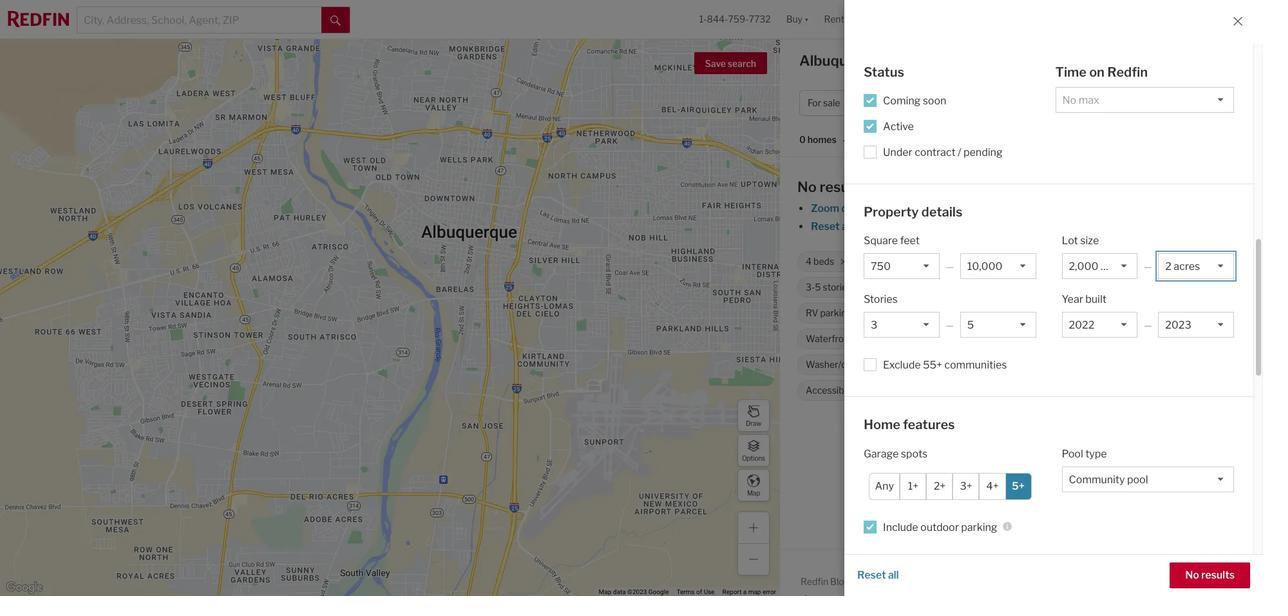 Task type: vqa. For each thing, say whether or not it's contained in the screenshot.
HOME FEATURES
yes



Task type: describe. For each thing, give the bounding box(es) containing it.
2
[[1106, 256, 1111, 267]]

garage
[[864, 447, 899, 460]]

terms of use link
[[677, 588, 715, 595]]

or
[[886, 220, 897, 233]]

read more
[[1179, 577, 1233, 589]]

remove have view image
[[1014, 335, 1022, 343]]

data
[[613, 588, 626, 595]]

google
[[649, 588, 669, 595]]

remove guest house image
[[992, 361, 1000, 369]]

year
[[1062, 293, 1084, 305]]

time on redfin
[[1056, 64, 1148, 80]]

4+ baths
[[868, 256, 905, 267]]

sale
[[993, 52, 1023, 69]]

features
[[903, 417, 955, 432]]

remove
[[899, 220, 935, 233]]

map region
[[0, 0, 781, 596]]

4+ for 4+
[[987, 480, 999, 492]]

main
[[1150, 308, 1171, 319]]

type for home type
[[966, 98, 985, 108]]

1 vertical spatial more
[[1207, 577, 1233, 589]]

error
[[763, 588, 776, 595]]

market
[[1102, 56, 1138, 68]]

sort
[[853, 134, 871, 145]]

5+ for 5+
[[1012, 480, 1025, 492]]

0 vertical spatial spots
[[959, 385, 983, 396]]

recommended button
[[874, 134, 951, 146]]

for
[[808, 98, 822, 108]]

— for lot size
[[1144, 261, 1152, 272]]

remove 750-10,000 sq. ft. image
[[1023, 258, 1031, 265]]

1 vertical spatial air
[[883, 560, 897, 572]]

rv
[[806, 308, 819, 319]]

zoom
[[811, 202, 840, 215]]

save search
[[705, 58, 756, 69]]

5+ parking spots
[[913, 385, 983, 396]]

remove pets allowed image
[[1103, 335, 1110, 343]]

guest
[[933, 359, 959, 370]]

2+
[[934, 480, 946, 492]]

blog
[[831, 576, 850, 587]]

built
[[1086, 293, 1107, 305]]

parking for rv
[[821, 308, 852, 319]]

hookup
[[866, 359, 898, 370]]

options button
[[738, 434, 770, 466]]

price button
[[870, 90, 925, 116]]

1-844-759-7732
[[700, 14, 771, 25]]

one
[[937, 220, 956, 233]]

ft.-
[[1093, 256, 1106, 267]]

basement
[[888, 333, 931, 344]]

primary
[[1062, 308, 1095, 319]]

0 horizontal spatial of
[[697, 588, 702, 595]]

view
[[989, 333, 1009, 344]]

property details
[[864, 204, 963, 219]]

acres
[[1113, 256, 1136, 267]]

0 vertical spatial conditioning
[[901, 308, 953, 319]]

1 sq. from the left
[[993, 256, 1005, 267]]

reset inside reset all button
[[858, 569, 886, 581]]

5+ for 5+ parking spots
[[913, 385, 923, 396]]

type for pool type
[[1086, 447, 1107, 460]]

a
[[743, 588, 747, 595]]

outdoor
[[921, 521, 959, 533]]

read
[[1179, 577, 1205, 589]]

for sale
[[808, 98, 840, 108]]

1-
[[700, 14, 707, 25]]

uppers
[[1016, 282, 1046, 293]]

remove primary bedroom on main image
[[1178, 309, 1186, 317]]

to
[[1055, 220, 1065, 233]]

759-
[[728, 14, 749, 25]]

pool
[[1062, 447, 1084, 460]]

0 vertical spatial on
[[1090, 64, 1105, 80]]

pending
[[964, 146, 1003, 158]]

accessible home
[[806, 385, 878, 396]]

of inside zoom out reset all filters or remove one of your filters below to see more homes
[[958, 220, 968, 233]]

4 for 4 beds
[[806, 256, 812, 267]]

active
[[883, 120, 914, 132]]

exclude
[[883, 359, 921, 371]]

0 horizontal spatial spots
[[901, 447, 928, 460]]

redfin for redfin
[[932, 430, 964, 442]]

lot size
[[1062, 235, 1099, 247]]

map for map data ©2023 google
[[599, 588, 612, 595]]

details
[[922, 204, 963, 219]]

garage spots
[[864, 447, 928, 460]]

ba
[[1062, 98, 1072, 108]]

communities
[[945, 359, 1007, 371]]

Any radio
[[869, 473, 900, 500]]

3+ radio
[[953, 473, 980, 500]]

under
[[883, 146, 913, 158]]

draw button
[[738, 399, 770, 432]]

2 horizontal spatial redfin
[[1108, 64, 1148, 80]]

washer/dryer
[[806, 359, 864, 370]]

stories
[[823, 282, 852, 293]]

remove rv parking image
[[859, 309, 866, 317]]

0 horizontal spatial results
[[820, 178, 867, 195]]

below
[[1024, 220, 1053, 233]]

2 vertical spatial parking
[[961, 521, 998, 533]]

3+
[[960, 480, 973, 492]]

lot
[[1138, 256, 1149, 267]]

year built
[[1062, 293, 1107, 305]]

coming soon
[[883, 94, 947, 107]]

baths
[[881, 256, 905, 267]]

55+
[[923, 359, 943, 371]]

map for map
[[747, 489, 760, 496]]

2 sq. from the left
[[1080, 256, 1092, 267]]

see
[[1067, 220, 1085, 233]]

status
[[864, 64, 905, 80]]

exclude 55+ communities
[[883, 359, 1007, 371]]

1+ radio
[[900, 473, 927, 500]]

have
[[966, 333, 987, 344]]

have view
[[966, 333, 1009, 344]]

lot
[[1062, 235, 1078, 247]]

home
[[854, 385, 878, 396]]

redfin for redfin blog
[[801, 576, 829, 587]]



Task type: locate. For each thing, give the bounding box(es) containing it.
air down include
[[883, 560, 897, 572]]

1 vertical spatial results
[[1202, 569, 1235, 581]]

fireplace
[[989, 308, 1028, 319]]

0 horizontal spatial filters
[[855, 220, 884, 233]]

4 beds
[[806, 256, 835, 267]]

home inside button
[[939, 98, 964, 108]]

sq. left 'ft.-'
[[1080, 256, 1092, 267]]

save
[[705, 58, 726, 69]]

out
[[842, 202, 858, 215]]

1-844-759-7732 link
[[700, 14, 771, 25]]

— for square feet
[[946, 261, 954, 272]]

all inside zoom out reset all filters or remove one of your filters below to see more homes
[[842, 220, 853, 233]]

0 vertical spatial map
[[747, 489, 760, 496]]

4 inside button
[[1023, 98, 1029, 108]]

contract
[[915, 146, 956, 158]]

1 horizontal spatial no
[[1186, 569, 1200, 581]]

0 horizontal spatial homes
[[808, 134, 837, 145]]

more right 'read'
[[1207, 577, 1233, 589]]

home for home type
[[939, 98, 964, 108]]

4+ inside option
[[987, 480, 999, 492]]

submit search image
[[331, 15, 341, 26]]

include
[[883, 521, 919, 533]]

air
[[887, 308, 899, 319], [883, 560, 897, 572]]

map
[[748, 588, 761, 595]]

1 vertical spatial home
[[864, 417, 901, 432]]

more
[[1087, 220, 1112, 233], [1207, 577, 1233, 589]]

1 vertical spatial map
[[599, 588, 612, 595]]

remove 2,000 sq. ft.-2 acres lot image
[[1157, 258, 1165, 265]]

nm
[[893, 52, 917, 69]]

2,000 sq. ft.-2 acres lot
[[1052, 256, 1149, 267]]

homes right 0
[[808, 134, 837, 145]]

0 vertical spatial no results
[[798, 178, 867, 195]]

:
[[871, 134, 874, 145]]

remove 4 bd / 4+ ba image
[[1079, 99, 1087, 107]]

option group containing any
[[869, 473, 1032, 500]]

report a map error link
[[723, 588, 776, 595]]

1 vertical spatial /
[[958, 146, 962, 158]]

4+ inside button
[[1049, 98, 1060, 108]]

spots down house
[[959, 385, 983, 396]]

map button
[[738, 469, 770, 501]]

2 horizontal spatial 4+
[[1049, 98, 1060, 108]]

zoom out reset all filters or remove one of your filters below to see more homes
[[811, 202, 1147, 233]]

0 vertical spatial all
[[842, 220, 853, 233]]

terms
[[677, 588, 695, 595]]

bd
[[1031, 98, 1042, 108]]

air conditioning down outdoor
[[883, 560, 959, 572]]

homes inside zoom out reset all filters or remove one of your filters below to see more homes
[[1114, 220, 1147, 233]]

for
[[971, 52, 991, 69]]

1 vertical spatial 4+
[[868, 256, 879, 267]]

4+ left 5+ option
[[987, 480, 999, 492]]

remove air conditioning image
[[960, 309, 968, 317]]

1 horizontal spatial reset
[[858, 569, 886, 581]]

market insights link
[[1102, 42, 1179, 70]]

1 vertical spatial air conditioning
[[883, 560, 959, 572]]

4+ radio
[[980, 473, 1006, 500]]

0 vertical spatial parking
[[821, 308, 852, 319]]

1 horizontal spatial filters
[[994, 220, 1022, 233]]

1 horizontal spatial of
[[958, 220, 968, 233]]

0 horizontal spatial reset
[[811, 220, 840, 233]]

0 vertical spatial redfin
[[1108, 64, 1148, 80]]

1 horizontal spatial parking
[[925, 385, 957, 396]]

insights
[[1140, 56, 1179, 68]]

conditioning
[[901, 308, 953, 319], [900, 560, 959, 572]]

results inside button
[[1202, 569, 1235, 581]]

0 vertical spatial homes
[[808, 134, 837, 145]]

0 horizontal spatial map
[[599, 588, 612, 595]]

5+ radio
[[1005, 473, 1032, 500]]

0 horizontal spatial type
[[966, 98, 985, 108]]

any
[[875, 480, 894, 492]]

pool type
[[1062, 447, 1107, 460]]

0 horizontal spatial parking
[[821, 308, 852, 319]]

1 vertical spatial reset
[[858, 569, 886, 581]]

2 vertical spatial 4+
[[987, 480, 999, 492]]

no inside button
[[1186, 569, 1200, 581]]

option group
[[869, 473, 1032, 500]]

0 vertical spatial no
[[798, 178, 817, 195]]

price
[[879, 98, 900, 108]]

more inside zoom out reset all filters or remove one of your filters below to see more homes
[[1087, 220, 1112, 233]]

homes inside 0 homes • sort : recommended
[[808, 134, 837, 145]]

0 vertical spatial 5+
[[913, 385, 923, 396]]

parking right rv
[[821, 308, 852, 319]]

1 vertical spatial type
[[1086, 447, 1107, 460]]

/ for pending
[[958, 146, 962, 158]]

all
[[842, 220, 853, 233], [888, 569, 899, 581]]

air down stories
[[887, 308, 899, 319]]

home down the homes
[[939, 98, 964, 108]]

allowed
[[1064, 333, 1096, 344]]

1 vertical spatial 5+
[[1012, 480, 1025, 492]]

0 horizontal spatial no
[[798, 178, 817, 195]]

waterfront
[[806, 333, 853, 344]]

no results inside button
[[1186, 569, 1235, 581]]

0 vertical spatial 4+
[[1049, 98, 1060, 108]]

no results
[[798, 178, 867, 195], [1186, 569, 1235, 581]]

2 filters from the left
[[994, 220, 1022, 233]]

1 horizontal spatial homes
[[1114, 220, 1147, 233]]

all down include
[[888, 569, 899, 581]]

1 vertical spatial parking
[[925, 385, 957, 396]]

fixer-
[[992, 282, 1016, 293]]

4 bd / 4+ ba button
[[1015, 90, 1096, 116]]

remove fireplace image
[[1034, 309, 1042, 317]]

2 horizontal spatial parking
[[961, 521, 998, 533]]

remove 4 beds image
[[840, 258, 848, 265]]

conditioning down outdoor
[[900, 560, 959, 572]]

filters up square
[[855, 220, 884, 233]]

0 horizontal spatial more
[[1087, 220, 1112, 233]]

report
[[723, 588, 742, 595]]

0 horizontal spatial home
[[864, 417, 901, 432]]

/ right the bd
[[1044, 98, 1047, 108]]

type right pool
[[1086, 447, 1107, 460]]

no
[[798, 178, 817, 195], [1186, 569, 1200, 581]]

/ left pending
[[958, 146, 962, 158]]

bedroom
[[1097, 308, 1136, 319]]

/ for 4+
[[1044, 98, 1047, 108]]

filters right your
[[994, 220, 1022, 233]]

sq. left ft. at the right
[[993, 256, 1005, 267]]

reset inside zoom out reset all filters or remove one of your filters below to see more homes
[[811, 220, 840, 233]]

home type button
[[930, 90, 1009, 116]]

5+ down "remove washer/dryer hookup" image
[[913, 385, 923, 396]]

1 vertical spatial no results
[[1186, 569, 1235, 581]]

1 vertical spatial 4
[[806, 256, 812, 267]]

1 horizontal spatial all
[[888, 569, 899, 581]]

0 vertical spatial /
[[1044, 98, 1047, 108]]

4+ left ba
[[1049, 98, 1060, 108]]

feet
[[900, 235, 920, 247]]

1 horizontal spatial map
[[747, 489, 760, 496]]

1 vertical spatial of
[[697, 588, 702, 595]]

— left 10,000 at the top of the page
[[946, 261, 954, 272]]

0 vertical spatial results
[[820, 178, 867, 195]]

0 vertical spatial air
[[887, 308, 899, 319]]

5+ right the 4+ option
[[1012, 480, 1025, 492]]

0 horizontal spatial sq.
[[993, 256, 1005, 267]]

— down main
[[1144, 320, 1152, 331]]

remove washer/dryer hookup image
[[905, 361, 913, 369]]

on right time
[[1090, 64, 1105, 80]]

google image
[[3, 579, 46, 596]]

beds
[[814, 256, 835, 267]]

sale
[[823, 98, 840, 108]]

fixer-uppers
[[992, 282, 1046, 293]]

rv parking
[[806, 308, 852, 319]]

map data ©2023 google
[[599, 588, 669, 595]]

home for home features
[[864, 417, 901, 432]]

home up garage
[[864, 417, 901, 432]]

square feet
[[864, 235, 920, 247]]

1 horizontal spatial 4
[[1023, 98, 1029, 108]]

1 horizontal spatial redfin
[[932, 430, 964, 442]]

0 vertical spatial 4
[[1023, 98, 1029, 108]]

reset down 'zoom'
[[811, 220, 840, 233]]

City, Address, School, Agent, ZIP search field
[[77, 7, 322, 33]]

reset all
[[858, 569, 899, 581]]

draw
[[746, 419, 762, 427]]

stories
[[864, 293, 898, 305]]

homes up acres
[[1114, 220, 1147, 233]]

reset right blog
[[858, 569, 886, 581]]

1 horizontal spatial 5+
[[1012, 480, 1025, 492]]

parking right outdoor
[[961, 521, 998, 533]]

zoom out button
[[811, 202, 859, 215]]

5+ inside option
[[1012, 480, 1025, 492]]

home type
[[939, 98, 985, 108]]

remove basement image
[[937, 335, 945, 343]]

— for year built
[[1144, 320, 1152, 331]]

options
[[742, 454, 765, 462]]

0 vertical spatial of
[[958, 220, 968, 233]]

1 horizontal spatial 4+
[[987, 480, 999, 492]]

0 horizontal spatial 5+
[[913, 385, 923, 396]]

1 horizontal spatial sq.
[[1080, 256, 1092, 267]]

4 left the bd
[[1023, 98, 1029, 108]]

air conditioning
[[887, 308, 953, 319], [883, 560, 959, 572]]

4+ for 4+ baths
[[868, 256, 879, 267]]

map down options at the right bottom
[[747, 489, 760, 496]]

1 vertical spatial homes
[[1114, 220, 1147, 233]]

1 horizontal spatial no results
[[1186, 569, 1235, 581]]

0 vertical spatial reset
[[811, 220, 840, 233]]

more up the size
[[1087, 220, 1112, 233]]

0 horizontal spatial 4
[[806, 256, 812, 267]]

all inside button
[[888, 569, 899, 581]]

include outdoor parking
[[883, 521, 998, 533]]

/
[[1044, 98, 1047, 108], [958, 146, 962, 158]]

of left use
[[697, 588, 702, 595]]

type right "soon"
[[966, 98, 985, 108]]

— up guest
[[946, 320, 954, 331]]

results
[[820, 178, 867, 195], [1202, 569, 1235, 581]]

use
[[704, 588, 715, 595]]

1 vertical spatial on
[[1138, 308, 1148, 319]]

/ inside button
[[1044, 98, 1047, 108]]

spots down home features
[[901, 447, 928, 460]]

list box
[[1056, 87, 1235, 112], [864, 253, 940, 279], [961, 253, 1036, 279], [1062, 253, 1138, 279], [1159, 253, 1235, 279], [864, 312, 940, 338], [961, 312, 1036, 338], [1062, 312, 1138, 338], [1159, 312, 1235, 338], [1062, 466, 1235, 492]]

0 vertical spatial type
[[966, 98, 985, 108]]

homes
[[920, 52, 968, 69]]

0 vertical spatial more
[[1087, 220, 1112, 233]]

1 vertical spatial no
[[1186, 569, 1200, 581]]

1 vertical spatial all
[[888, 569, 899, 581]]

0 horizontal spatial redfin
[[801, 576, 829, 587]]

1 horizontal spatial /
[[1044, 98, 1047, 108]]

air conditioning up basement
[[887, 308, 953, 319]]

0 horizontal spatial no results
[[798, 178, 867, 195]]

5
[[815, 282, 821, 293]]

1 horizontal spatial type
[[1086, 447, 1107, 460]]

accessible
[[806, 385, 852, 396]]

1 filters from the left
[[855, 220, 884, 233]]

albuquerque, nm homes for sale
[[800, 52, 1023, 69]]

washer/dryer hookup
[[806, 359, 898, 370]]

on left main
[[1138, 308, 1148, 319]]

type inside button
[[966, 98, 985, 108]]

•
[[843, 135, 846, 146]]

—
[[946, 261, 954, 272], [1144, 261, 1152, 272], [946, 320, 954, 331], [1144, 320, 1152, 331]]

1 horizontal spatial results
[[1202, 569, 1235, 581]]

parking for 5+
[[925, 385, 957, 396]]

conditioning up remove basement icon
[[901, 308, 953, 319]]

1 vertical spatial spots
[[901, 447, 928, 460]]

4+ left baths
[[868, 256, 879, 267]]

1 vertical spatial redfin
[[932, 430, 964, 442]]

0 horizontal spatial all
[[842, 220, 853, 233]]

4 for 4 bd / 4+ ba
[[1023, 98, 1029, 108]]

0 homes • sort : recommended
[[800, 134, 941, 146]]

no results button
[[1170, 563, 1251, 588]]

under contract / pending
[[883, 146, 1003, 158]]

map left data
[[599, 588, 612, 595]]

ft.
[[1007, 256, 1016, 267]]

750-
[[939, 256, 960, 267]]

0 vertical spatial air conditioning
[[887, 308, 953, 319]]

remove waterfront image
[[860, 335, 867, 343]]

0 horizontal spatial /
[[958, 146, 962, 158]]

2+ radio
[[927, 473, 953, 500]]

time
[[1056, 64, 1087, 80]]

spots
[[959, 385, 983, 396], [901, 447, 928, 460]]

map inside button
[[747, 489, 760, 496]]

of right one
[[958, 220, 968, 233]]

filters
[[855, 220, 884, 233], [994, 220, 1022, 233]]

0 horizontal spatial 4+
[[868, 256, 879, 267]]

— for stories
[[946, 320, 954, 331]]

all down out
[[842, 220, 853, 233]]

1 horizontal spatial home
[[939, 98, 964, 108]]

— left remove 2,000 sq. ft.-2 acres lot image in the top of the page
[[1144, 261, 1152, 272]]

map
[[747, 489, 760, 496], [599, 588, 612, 595]]

7732
[[749, 14, 771, 25]]

redfin
[[1108, 64, 1148, 80], [932, 430, 964, 442], [801, 576, 829, 587]]

house
[[960, 359, 986, 370]]

type
[[966, 98, 985, 108], [1086, 447, 1107, 460]]

0 vertical spatial home
[[939, 98, 964, 108]]

2 vertical spatial redfin
[[801, 576, 829, 587]]

1 vertical spatial conditioning
[[900, 560, 959, 572]]

0 horizontal spatial on
[[1090, 64, 1105, 80]]

parking down exclude 55+ communities
[[925, 385, 957, 396]]

guest house
[[933, 359, 986, 370]]

4 left beds at top right
[[806, 256, 812, 267]]

2,000
[[1052, 256, 1078, 267]]

1 horizontal spatial more
[[1207, 577, 1233, 589]]

1 horizontal spatial on
[[1138, 308, 1148, 319]]

for sale button
[[800, 90, 865, 116]]

1 horizontal spatial spots
[[959, 385, 983, 396]]



